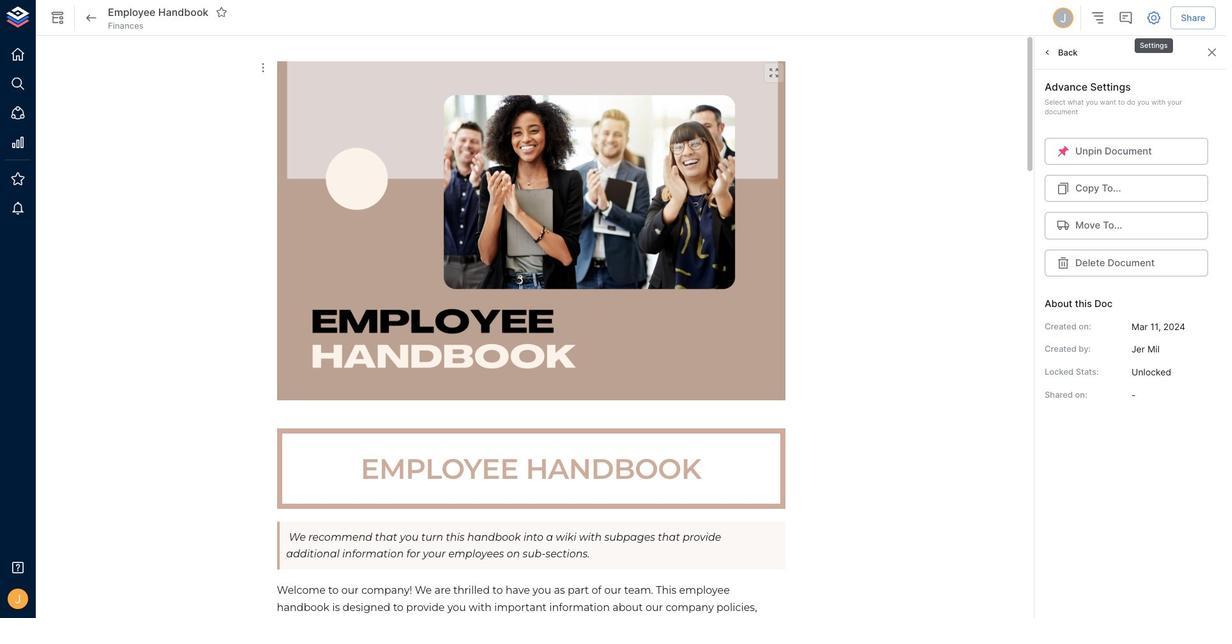 Task type: locate. For each thing, give the bounding box(es) containing it.
table of contents image
[[1091, 10, 1106, 26]]

show wiki image
[[50, 10, 65, 26]]

tooltip
[[1134, 29, 1175, 55]]



Task type: describe. For each thing, give the bounding box(es) containing it.
settings image
[[1147, 10, 1162, 26]]

favorite image
[[216, 6, 227, 18]]

go back image
[[84, 10, 99, 26]]

comments image
[[1119, 10, 1134, 26]]



Task type: vqa. For each thing, say whether or not it's contained in the screenshot.
go back Icon
yes



